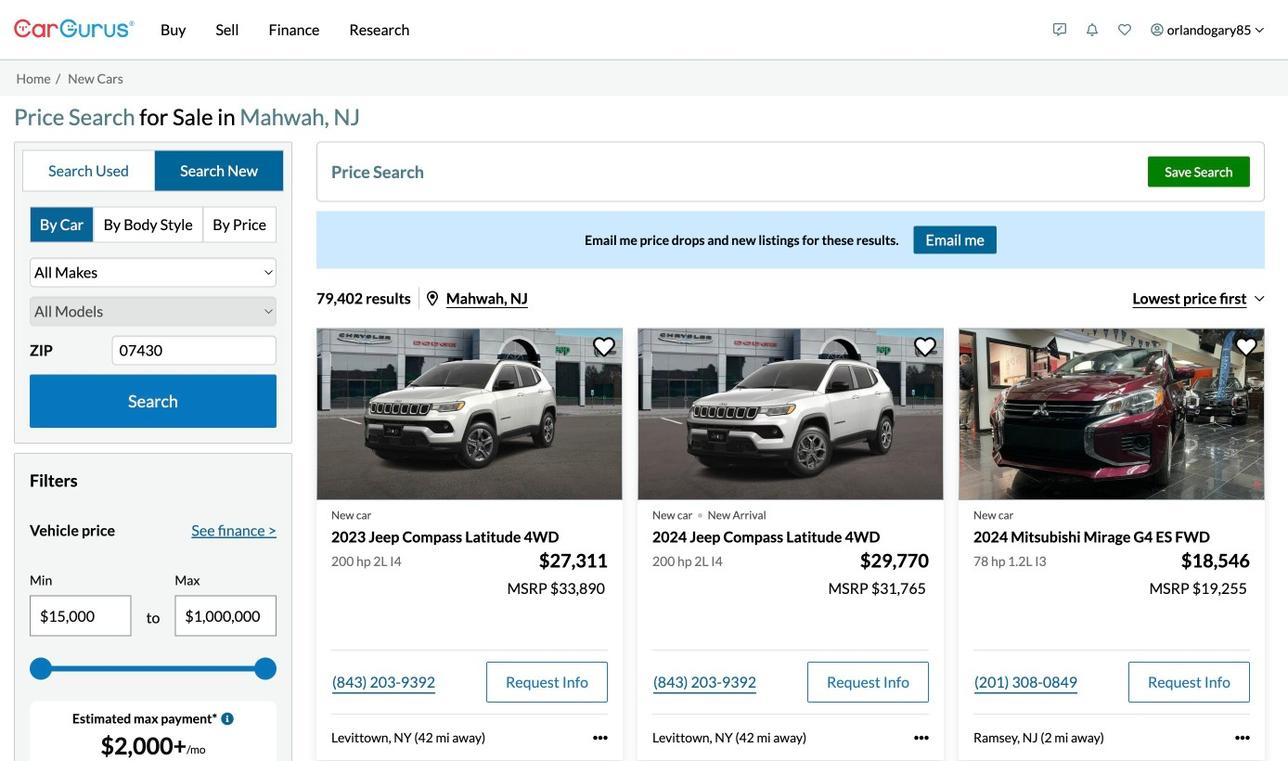 Task type: describe. For each thing, give the bounding box(es) containing it.
open notifications image
[[1086, 23, 1099, 36]]

minimum slider
[[30, 658, 52, 680]]

0 vertical spatial tab list
[[22, 150, 284, 192]]

bright white clearcoat 2023 jeep compass latitude 4wd suv / crossover four-wheel drive 8-speed automatic image
[[317, 328, 623, 500]]

maximum slider
[[254, 658, 277, 680]]

saved cars image
[[1119, 23, 1132, 36]]

ellipsis h image for bright white clearcoat 2023 jeep compass latitude 4wd suv / crossover four-wheel drive 8-speed automatic 'image'
[[593, 731, 608, 745]]

info circle image
[[221, 712, 234, 725]]

chevron down image
[[1255, 25, 1265, 35]]

bright white clearcoat 2024 jeep compass latitude 4wd suv / crossover four-wheel drive 8-speed automatic image
[[638, 328, 944, 500]]

add a car review image
[[1054, 23, 1067, 36]]



Task type: vqa. For each thing, say whether or not it's contained in the screenshot.
$3,999 hp
no



Task type: locate. For each thing, give the bounding box(es) containing it.
map marker alt image
[[427, 291, 438, 306]]

ellipsis h image
[[593, 731, 608, 745], [914, 731, 929, 745]]

tab
[[23, 151, 155, 191], [155, 151, 283, 191], [31, 207, 94, 242], [94, 207, 204, 242], [204, 207, 276, 242]]

1 vertical spatial tab list
[[30, 207, 277, 243]]

menu item
[[1142, 4, 1275, 56]]

user icon image
[[1151, 23, 1164, 36]]

1 ellipsis h image from the left
[[593, 731, 608, 745]]

0 horizontal spatial ellipsis h image
[[593, 731, 608, 745]]

ellipsis h image
[[1236, 731, 1251, 745]]

menu
[[1044, 4, 1275, 56]]

wine red metallic 2024 mitsubishi mirage g4 es fwd sedan front-wheel drive automatic image
[[959, 328, 1265, 500]]

None telephone field
[[112, 335, 277, 365]]

None text field
[[31, 597, 131, 636], [176, 597, 276, 636], [31, 597, 131, 636], [176, 597, 276, 636]]

1 horizontal spatial ellipsis h image
[[914, 731, 929, 745]]

2 ellipsis h image from the left
[[914, 731, 929, 745]]

ellipsis h image for the bright white clearcoat 2024 jeep compass latitude 4wd suv / crossover four-wheel drive 8-speed automatic "image"
[[914, 731, 929, 745]]

menu bar
[[135, 0, 1044, 59]]

tab list
[[22, 150, 284, 192], [30, 207, 277, 243]]



